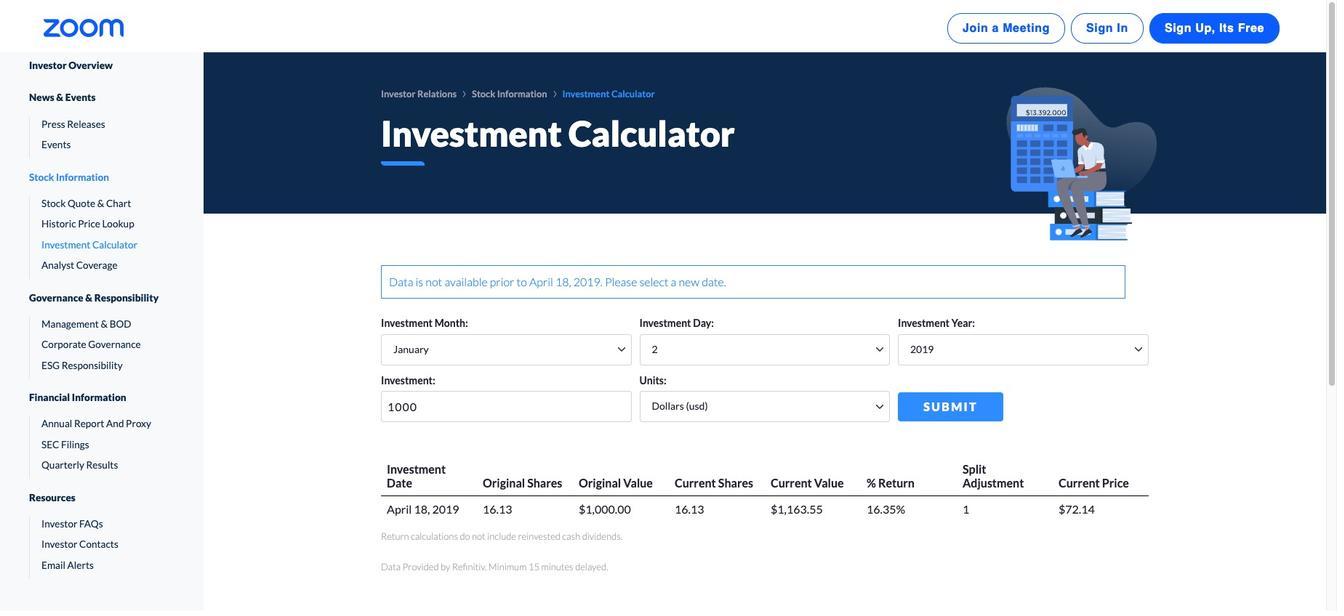 Task type: locate. For each thing, give the bounding box(es) containing it.
0 horizontal spatial stock information
[[29, 171, 109, 183]]

esg responsibility
[[41, 360, 123, 371]]

investor for investor contacts
[[41, 539, 77, 551]]

1 vertical spatial a
[[671, 275, 677, 289]]

stock information up quote
[[29, 171, 109, 183]]

0 vertical spatial data
[[389, 275, 413, 289]]

investor for investor faqs
[[41, 519, 77, 530]]

a right join
[[992, 22, 999, 35]]

2 horizontal spatial current
[[1059, 476, 1100, 490]]

data for data is not available prior to april 18, 2019. please select a new date.
[[389, 275, 413, 289]]

1 vertical spatial not
[[472, 531, 486, 543]]

0 vertical spatial 18,
[[556, 275, 571, 289]]

0 vertical spatial responsibility
[[94, 292, 159, 304]]

0 vertical spatial information
[[497, 88, 547, 100]]

2 original from the left
[[579, 476, 621, 490]]

original value
[[579, 476, 653, 490]]

results
[[86, 460, 118, 471]]

investor for investor overview
[[29, 60, 67, 71]]

0 horizontal spatial shares
[[527, 476, 562, 490]]

0 vertical spatial 2019
[[910, 343, 934, 355]]

1 horizontal spatial current
[[771, 476, 812, 490]]

0 vertical spatial not
[[426, 275, 442, 289]]

2019 up the calculations
[[432, 503, 459, 516]]

1 horizontal spatial sign
[[1165, 22, 1192, 35]]

split adjustment
[[963, 462, 1024, 490]]

year
[[952, 317, 972, 329]]

0 horizontal spatial a
[[671, 275, 677, 289]]

1 vertical spatial 2019
[[432, 503, 459, 516]]

2019 down investment year
[[910, 343, 934, 355]]

2 sign from the left
[[1165, 22, 1192, 35]]

responsibility down corporate governance
[[62, 360, 123, 371]]

report
[[74, 418, 104, 430]]

1 horizontal spatial 18,
[[556, 275, 571, 289]]

press
[[41, 118, 65, 130]]

shares up reinvested
[[527, 476, 562, 490]]

original for original shares
[[483, 476, 525, 490]]

1 vertical spatial stock information link
[[29, 158, 175, 196]]

press releases link
[[30, 117, 175, 132]]

original up $1,000.00
[[579, 476, 621, 490]]

not
[[426, 275, 442, 289], [472, 531, 486, 543]]

0 horizontal spatial 16.13
[[483, 503, 512, 516]]

1 vertical spatial stock
[[29, 171, 54, 183]]

investor contacts
[[41, 539, 118, 551]]

& left bod
[[101, 318, 108, 330]]

2019.
[[574, 275, 603, 289]]

1 horizontal spatial a
[[992, 22, 999, 35]]

delayed.
[[575, 561, 608, 573]]

0 vertical spatial a
[[992, 22, 999, 35]]

sign left in
[[1086, 22, 1114, 35]]

shares left current value
[[718, 476, 753, 490]]

responsibility up bod
[[94, 292, 159, 304]]

1 vertical spatial governance
[[88, 339, 141, 351]]

investor overview link
[[29, 52, 175, 79]]

news
[[29, 92, 54, 104]]

18, inside status message 'alert'
[[556, 275, 571, 289]]

1 vertical spatial 18,
[[414, 503, 430, 516]]

current for current value
[[771, 476, 812, 490]]

april down date
[[387, 503, 412, 516]]

0 horizontal spatial 18,
[[414, 503, 430, 516]]

1 horizontal spatial original
[[579, 476, 621, 490]]

sign for sign up, its free
[[1165, 22, 1192, 35]]

2 shares from the left
[[718, 476, 753, 490]]

1 horizontal spatial stock information
[[472, 88, 547, 100]]

analyst coverage link
[[30, 258, 175, 273]]

return right %
[[878, 476, 915, 490]]

governance
[[29, 292, 83, 304], [88, 339, 141, 351]]

available
[[445, 275, 488, 289]]

None submit
[[898, 393, 1004, 422]]

2 vertical spatial investment calculator
[[41, 239, 137, 251]]

april inside status message 'alert'
[[529, 275, 553, 289]]

sign inside sign in link
[[1086, 22, 1114, 35]]

stock information right relations
[[472, 88, 547, 100]]

adjustment
[[963, 476, 1024, 490]]

not inside status message 'alert'
[[426, 275, 442, 289]]

2019
[[910, 343, 934, 355], [432, 503, 459, 516]]

0 horizontal spatial sign
[[1086, 22, 1114, 35]]

0 vertical spatial april
[[529, 275, 553, 289]]

1 original from the left
[[483, 476, 525, 490]]

original up include
[[483, 476, 525, 490]]

1 horizontal spatial shares
[[718, 476, 753, 490]]

investor left relations
[[381, 88, 416, 100]]

1 vertical spatial april
[[387, 503, 412, 516]]

sign inside sign up, its free link
[[1165, 22, 1192, 35]]

lookup
[[102, 218, 134, 230]]

units
[[640, 374, 664, 387]]

and
[[106, 418, 124, 430]]

stock quote & chart
[[41, 198, 131, 209]]

stock quote & chart link
[[30, 196, 175, 211]]

month
[[435, 317, 465, 329]]

current price
[[1059, 476, 1129, 490]]

investor inside "link"
[[29, 60, 67, 71]]

investor down resources
[[41, 519, 77, 530]]

to
[[517, 275, 527, 289]]

analyst
[[41, 260, 74, 271]]

0 horizontal spatial original
[[483, 476, 525, 490]]

contacts
[[79, 539, 118, 551]]

relations
[[417, 88, 457, 100]]

news & events link
[[29, 79, 175, 117]]

0 vertical spatial calculator
[[611, 88, 655, 100]]

please
[[605, 275, 637, 289]]

0 vertical spatial return
[[878, 476, 915, 490]]

3 current from the left
[[1059, 476, 1100, 490]]

corporate governance link
[[30, 338, 175, 352]]

events up releases
[[65, 92, 96, 104]]

original shares
[[483, 476, 562, 490]]

1 horizontal spatial governance
[[88, 339, 141, 351]]

join a meeting link
[[948, 13, 1065, 44]]

email alerts
[[41, 560, 94, 571]]

investment day
[[640, 317, 711, 329]]

shares
[[527, 476, 562, 490], [718, 476, 753, 490]]

0 horizontal spatial current
[[675, 476, 716, 490]]

& for management
[[101, 318, 108, 330]]

information for stock quote & chart
[[56, 171, 109, 183]]

2 16.13 from the left
[[675, 503, 704, 516]]

1 vertical spatial events
[[41, 139, 71, 151]]

price
[[78, 218, 100, 230]]

1 horizontal spatial april
[[529, 275, 553, 289]]

16.13 down current shares in the bottom right of the page
[[675, 503, 704, 516]]

data left the provided
[[381, 561, 401, 573]]

resources link
[[29, 479, 175, 517]]

management & bod
[[41, 318, 131, 330]]

stock information link
[[472, 88, 547, 100], [29, 158, 175, 196]]

& right news
[[56, 92, 63, 104]]

information
[[497, 88, 547, 100], [56, 171, 109, 183], [72, 392, 126, 404]]

data inside status message 'alert'
[[389, 275, 413, 289]]

data for data provided by refinitiv. minimum 15 minutes delayed.
[[381, 561, 401, 573]]

current
[[675, 476, 716, 490], [771, 476, 812, 490], [1059, 476, 1100, 490]]

2 current from the left
[[771, 476, 812, 490]]

sign
[[1086, 22, 1114, 35], [1165, 22, 1192, 35]]

governance down bod
[[88, 339, 141, 351]]

1 current from the left
[[675, 476, 716, 490]]

0 horizontal spatial 2019
[[432, 503, 459, 516]]

events down press
[[41, 139, 71, 151]]

dollars (usd) link
[[646, 398, 884, 416]]

a left new
[[671, 275, 677, 289]]

0 horizontal spatial value
[[623, 476, 653, 490]]

shares for original shares
[[527, 476, 562, 490]]

value up $1,000.00
[[623, 476, 653, 490]]

investment calculator
[[562, 88, 655, 100], [381, 113, 735, 154], [41, 239, 137, 251]]

0 horizontal spatial governance
[[29, 292, 83, 304]]

investor up news
[[29, 60, 67, 71]]

day
[[693, 317, 711, 329]]

(usd)
[[686, 400, 708, 413]]

2 value from the left
[[814, 476, 844, 490]]

1 vertical spatial information
[[56, 171, 109, 183]]

0 horizontal spatial return
[[381, 531, 409, 543]]

2 vertical spatial calculator
[[92, 239, 137, 251]]

investor for investor relations
[[381, 88, 416, 100]]

stock information link right relations
[[472, 88, 547, 100]]

return down the april 18, 2019
[[381, 531, 409, 543]]

18,
[[556, 275, 571, 289], [414, 503, 430, 516]]

1 sign from the left
[[1086, 22, 1114, 35]]

1 value from the left
[[623, 476, 653, 490]]

investor up email
[[41, 539, 77, 551]]

& up management & bod
[[85, 292, 92, 304]]

16.13 up return calculations do not include reinvested cash dividends.
[[483, 503, 512, 516]]

not right is
[[426, 275, 442, 289]]

18, left 2019.
[[556, 275, 571, 289]]

18, up the calculations
[[414, 503, 430, 516]]

1 shares from the left
[[527, 476, 562, 490]]

value for original value
[[623, 476, 653, 490]]

chart
[[106, 198, 131, 209]]

up,
[[1196, 22, 1216, 35]]

stock information link up stock quote & chart
[[29, 158, 175, 196]]

april right to in the left of the page
[[529, 275, 553, 289]]

sec
[[41, 439, 59, 451]]

coverage
[[76, 260, 117, 271]]

stock information
[[472, 88, 547, 100], [29, 171, 109, 183]]

1 vertical spatial return
[[381, 531, 409, 543]]

investment calculator link
[[30, 238, 175, 252]]

2 vertical spatial stock
[[41, 198, 66, 209]]

0 horizontal spatial not
[[426, 275, 442, 289]]

& for governance
[[85, 292, 92, 304]]

1 horizontal spatial value
[[814, 476, 844, 490]]

quarterly
[[41, 460, 84, 471]]

1 horizontal spatial not
[[472, 531, 486, 543]]

value up $1,163.55
[[814, 476, 844, 490]]

not right do on the left bottom of page
[[472, 531, 486, 543]]

governance up management
[[29, 292, 83, 304]]

0 horizontal spatial april
[[387, 503, 412, 516]]

data left is
[[389, 275, 413, 289]]

0 vertical spatial stock information link
[[472, 88, 547, 100]]

1 horizontal spatial 16.13
[[675, 503, 704, 516]]

1 horizontal spatial return
[[878, 476, 915, 490]]

press releases
[[41, 118, 105, 130]]

data
[[389, 275, 413, 289], [381, 561, 401, 573]]

sign left up,
[[1165, 22, 1192, 35]]

current shares
[[675, 476, 753, 490]]

historic price lookup
[[41, 218, 134, 230]]

2 vertical spatial information
[[72, 392, 126, 404]]

1 vertical spatial data
[[381, 561, 401, 573]]

information for annual report and proxy
[[72, 392, 126, 404]]

faqs
[[79, 519, 103, 530]]

new
[[679, 275, 700, 289]]

annual report and proxy link
[[30, 417, 175, 432]]

current for current price
[[1059, 476, 1100, 490]]

financial information
[[29, 392, 126, 404]]

date
[[387, 476, 412, 490]]

do
[[460, 531, 470, 543]]



Task type: describe. For each thing, give the bounding box(es) containing it.
events link
[[30, 138, 175, 152]]

minutes
[[541, 561, 574, 573]]

dividends.
[[582, 531, 623, 543]]

date.
[[702, 275, 726, 289]]

sec filings
[[41, 439, 89, 451]]

investment inside investment calculator link
[[41, 239, 90, 251]]

status message alert
[[381, 266, 1126, 299]]

is
[[416, 275, 423, 289]]

& for news
[[56, 92, 63, 104]]

Investment number field
[[381, 392, 632, 423]]

email alerts link
[[30, 558, 175, 573]]

0 horizontal spatial stock information link
[[29, 158, 175, 196]]

current value
[[771, 476, 844, 490]]

data is not available prior to april 18, 2019. please select a new date.
[[389, 275, 726, 289]]

1 16.13 from the left
[[483, 503, 512, 516]]

investment month
[[381, 317, 465, 329]]

its
[[1219, 22, 1234, 35]]

january link
[[388, 341, 625, 359]]

free
[[1238, 22, 1265, 35]]

quote
[[68, 198, 95, 209]]

quarterly results link
[[30, 458, 175, 473]]

$72.14
[[1059, 503, 1095, 516]]

current for current shares
[[675, 476, 716, 490]]

investment calculator image
[[1006, 87, 1158, 241]]

investor faqs link
[[30, 517, 175, 532]]

financial information link
[[29, 379, 175, 417]]

sec filings link
[[30, 438, 175, 452]]

& left chart
[[97, 198, 104, 209]]

$1,163.55
[[771, 503, 823, 516]]

investor contacts link
[[30, 538, 175, 553]]

quarterly results
[[41, 460, 118, 471]]

prior
[[490, 275, 514, 289]]

governance & responsibility link
[[29, 279, 175, 317]]

1
[[963, 503, 970, 516]]

investor relations link
[[381, 88, 457, 100]]

zoom video communications, inc. logo image
[[44, 19, 124, 37]]

select
[[640, 275, 669, 289]]

cash
[[562, 531, 580, 543]]

0 vertical spatial events
[[65, 92, 96, 104]]

include
[[487, 531, 516, 543]]

investor overview
[[29, 60, 113, 71]]

esg
[[41, 360, 60, 371]]

%
[[867, 476, 876, 490]]

0 vertical spatial stock
[[472, 88, 495, 100]]

data provided by refinitiv. minimum 15 minutes delayed.
[[381, 561, 608, 573]]

16.35%
[[867, 503, 905, 516]]

0 vertical spatial stock information
[[472, 88, 547, 100]]

2019 link
[[905, 341, 1142, 359]]

1 vertical spatial investment calculator
[[381, 113, 735, 154]]

dollars
[[652, 400, 684, 413]]

15
[[529, 561, 540, 573]]

april 18, 2019
[[387, 503, 459, 516]]

value for current value
[[814, 476, 844, 490]]

1 vertical spatial calculator
[[569, 113, 735, 154]]

1 horizontal spatial stock information link
[[472, 88, 547, 100]]

shares for current shares
[[718, 476, 753, 490]]

analyst coverage
[[41, 260, 117, 271]]

management & bod link
[[30, 317, 175, 332]]

investor faqs
[[41, 519, 103, 530]]

$1,000.00
[[579, 503, 631, 516]]

corporate
[[41, 339, 86, 351]]

calculations
[[411, 531, 458, 543]]

governance & responsibility
[[29, 292, 159, 304]]

corporate governance
[[41, 339, 141, 351]]

resources
[[29, 492, 75, 504]]

join
[[963, 22, 989, 35]]

2 link
[[646, 341, 884, 359]]

dollars (usd)
[[652, 400, 708, 413]]

bod
[[110, 318, 131, 330]]

original for original value
[[579, 476, 621, 490]]

by
[[441, 561, 450, 573]]

sign for sign in
[[1086, 22, 1114, 35]]

0 vertical spatial governance
[[29, 292, 83, 304]]

0 vertical spatial investment calculator
[[562, 88, 655, 100]]

filings
[[61, 439, 89, 451]]

a inside 'alert'
[[671, 275, 677, 289]]

overview
[[68, 60, 113, 71]]

email
[[41, 560, 65, 571]]

1 vertical spatial stock information
[[29, 171, 109, 183]]

1 horizontal spatial 2019
[[910, 343, 934, 355]]

investor relations
[[381, 88, 457, 100]]

minimum
[[489, 561, 527, 573]]

% return
[[867, 476, 915, 490]]

sign up, its free
[[1165, 22, 1265, 35]]

1 vertical spatial responsibility
[[62, 360, 123, 371]]

historic
[[41, 218, 76, 230]]

reinvested
[[518, 531, 561, 543]]

join a meeting
[[963, 22, 1050, 35]]

refinitiv.
[[452, 561, 487, 573]]

alerts
[[67, 560, 94, 571]]

split
[[963, 462, 986, 476]]

price
[[1102, 476, 1129, 490]]

esg responsibility link
[[30, 358, 175, 373]]

return calculations do not include reinvested cash dividends.
[[381, 531, 623, 543]]

meeting
[[1003, 22, 1050, 35]]

a inside 'link'
[[992, 22, 999, 35]]



Task type: vqa. For each thing, say whether or not it's contained in the screenshot.
public? at the left of page
no



